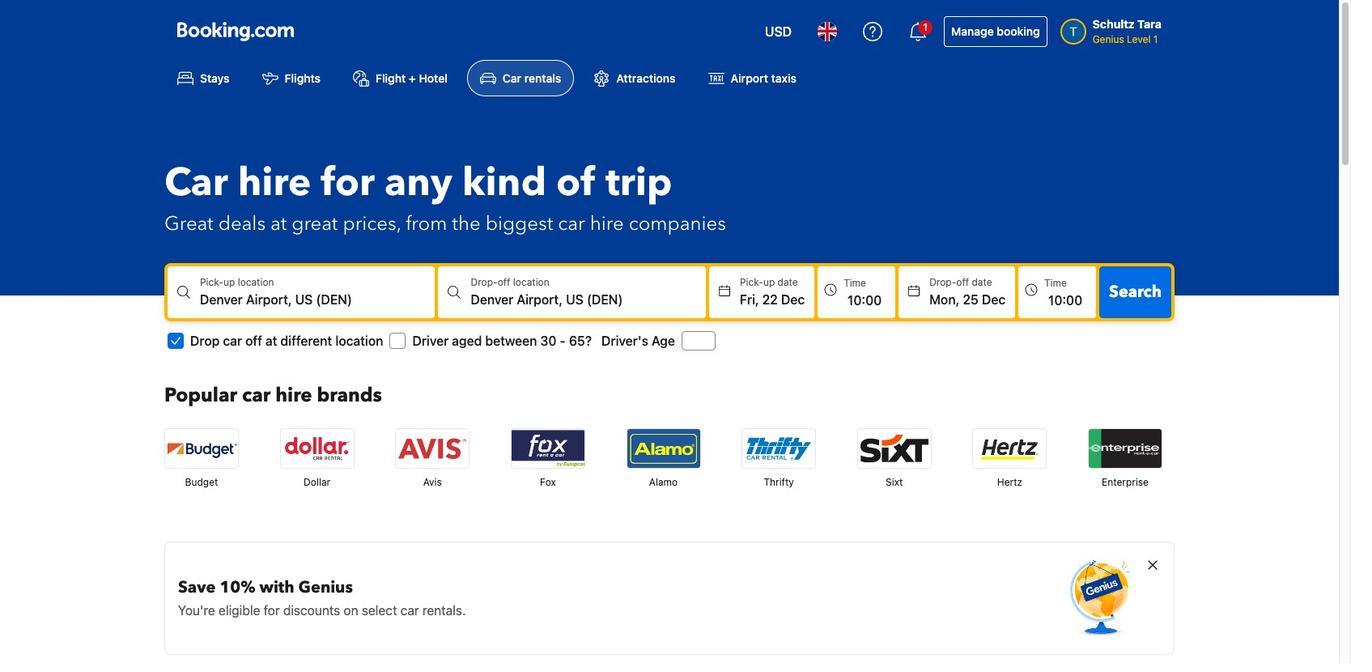 Task type: vqa. For each thing, say whether or not it's contained in the screenshot.
AIRPORTS link
no



Task type: locate. For each thing, give the bounding box(es) containing it.
hire down of
[[590, 211, 624, 237]]

tara
[[1138, 17, 1162, 31]]

avis logo image
[[396, 429, 469, 468]]

car right select
[[400, 603, 419, 618]]

1 up from the left
[[223, 276, 235, 288]]

0 horizontal spatial up
[[223, 276, 235, 288]]

off
[[498, 276, 510, 288], [956, 276, 969, 288], [245, 334, 262, 348]]

1 horizontal spatial 1
[[1153, 33, 1158, 45]]

enterprise
[[1102, 476, 1149, 488]]

enterprise logo image
[[1089, 429, 1162, 468]]

1 horizontal spatial drop-
[[929, 276, 956, 288]]

sixt
[[886, 476, 903, 488]]

car inside save 10% with genius you're eligible for discounts on select car rentals.
[[400, 603, 419, 618]]

drop- inside "drop-off date mon, 25 dec"
[[929, 276, 956, 288]]

for down with
[[264, 603, 280, 618]]

at left great
[[270, 211, 287, 237]]

for inside save 10% with genius you're eligible for discounts on select car rentals.
[[264, 603, 280, 618]]

0 horizontal spatial drop-
[[471, 276, 498, 288]]

pick-
[[200, 276, 223, 288], [740, 276, 763, 288]]

0 horizontal spatial 1
[[923, 21, 928, 33]]

1 vertical spatial genius
[[298, 577, 353, 598]]

biggest
[[485, 211, 553, 237]]

Pick-up location field
[[200, 290, 435, 309]]

date inside "pick-up date fri, 22 dec"
[[778, 276, 798, 288]]

0 horizontal spatial car
[[164, 156, 228, 210]]

car
[[558, 211, 585, 237], [223, 334, 242, 348], [242, 382, 271, 409], [400, 603, 419, 618]]

car inside car hire for any kind of trip great deals at great prices, from the biggest car hire companies
[[164, 156, 228, 210]]

2 horizontal spatial location
[[513, 276, 549, 288]]

up for pick-up location
[[223, 276, 235, 288]]

great
[[292, 211, 338, 237]]

0 horizontal spatial genius
[[298, 577, 353, 598]]

between
[[485, 334, 537, 348]]

drop-off location
[[471, 276, 549, 288]]

for up prices, on the top left
[[321, 156, 375, 210]]

at inside car hire for any kind of trip great deals at great prices, from the biggest car hire companies
[[270, 211, 287, 237]]

airport
[[731, 71, 768, 85]]

dec right 25 on the top
[[982, 292, 1006, 307]]

up inside "pick-up date fri, 22 dec"
[[763, 276, 775, 288]]

genius inside save 10% with genius you're eligible for discounts on select car rentals.
[[298, 577, 353, 598]]

trip
[[605, 156, 672, 210]]

usd button
[[755, 12, 802, 51]]

0 horizontal spatial for
[[264, 603, 280, 618]]

great
[[164, 211, 213, 237]]

rentals.
[[422, 603, 466, 618]]

1 horizontal spatial off
[[498, 276, 510, 288]]

dec inside "drop-off date mon, 25 dec"
[[982, 292, 1006, 307]]

hire up deals
[[238, 156, 311, 210]]

car for rentals
[[503, 71, 521, 85]]

genius up discounts
[[298, 577, 353, 598]]

date
[[778, 276, 798, 288], [972, 276, 992, 288]]

up down deals
[[223, 276, 235, 288]]

car left rentals at left
[[503, 71, 521, 85]]

pick-up date fri, 22 dec
[[740, 276, 805, 307]]

airport taxis
[[731, 71, 797, 85]]

pick- up fri,
[[740, 276, 763, 288]]

flights link
[[249, 60, 334, 97]]

0 horizontal spatial date
[[778, 276, 798, 288]]

-
[[560, 334, 566, 348]]

1 vertical spatial hire
[[590, 211, 624, 237]]

up
[[223, 276, 235, 288], [763, 276, 775, 288]]

dec right 22
[[781, 292, 805, 307]]

location down deals
[[238, 276, 274, 288]]

1 horizontal spatial for
[[321, 156, 375, 210]]

0 horizontal spatial location
[[238, 276, 274, 288]]

1 horizontal spatial car
[[503, 71, 521, 85]]

1 pick- from the left
[[200, 276, 223, 288]]

1 horizontal spatial dec
[[982, 292, 1006, 307]]

hire down the drop car off at different location
[[275, 382, 312, 409]]

off inside "drop-off date mon, 25 dec"
[[956, 276, 969, 288]]

1 date from the left
[[778, 276, 798, 288]]

1 dec from the left
[[781, 292, 805, 307]]

+
[[409, 71, 416, 85]]

location
[[238, 276, 274, 288], [513, 276, 549, 288], [335, 334, 383, 348]]

location down biggest
[[513, 276, 549, 288]]

2 horizontal spatial off
[[956, 276, 969, 288]]

schultz tara genius level 1
[[1093, 17, 1162, 45]]

hire
[[238, 156, 311, 210], [590, 211, 624, 237], [275, 382, 312, 409]]

flight
[[376, 71, 406, 85]]

popular
[[164, 382, 237, 409]]

0 vertical spatial genius
[[1093, 33, 1124, 45]]

2 drop- from the left
[[929, 276, 956, 288]]

genius down schultz
[[1093, 33, 1124, 45]]

1
[[923, 21, 928, 33], [1153, 33, 1158, 45]]

0 horizontal spatial off
[[245, 334, 262, 348]]

drop-
[[471, 276, 498, 288], [929, 276, 956, 288]]

search
[[1109, 281, 1162, 303]]

age
[[652, 334, 675, 348]]

off for drop-off location
[[498, 276, 510, 288]]

1 down tara
[[1153, 33, 1158, 45]]

1 drop- from the left
[[471, 276, 498, 288]]

22
[[762, 292, 778, 307]]

2 date from the left
[[972, 276, 992, 288]]

genius inside schultz tara genius level 1
[[1093, 33, 1124, 45]]

2 pick- from the left
[[740, 276, 763, 288]]

off up 25 on the top
[[956, 276, 969, 288]]

driver's
[[602, 334, 648, 348]]

10%
[[220, 577, 255, 598]]

1 vertical spatial for
[[264, 603, 280, 618]]

hertz
[[997, 476, 1022, 488]]

pick- up 'drop'
[[200, 276, 223, 288]]

location right different
[[335, 334, 383, 348]]

dec
[[781, 292, 805, 307], [982, 292, 1006, 307]]

date up 22
[[778, 276, 798, 288]]

30
[[540, 334, 557, 348]]

1 button
[[899, 12, 938, 51]]

for
[[321, 156, 375, 210], [264, 603, 280, 618]]

drop- down the
[[471, 276, 498, 288]]

of
[[556, 156, 596, 210]]

1 horizontal spatial pick-
[[740, 276, 763, 288]]

save
[[178, 577, 216, 598]]

dec inside "pick-up date fri, 22 dec"
[[781, 292, 805, 307]]

drop- up mon,
[[929, 276, 956, 288]]

car inside car hire for any kind of trip great deals at great prices, from the biggest car hire companies
[[558, 211, 585, 237]]

flight + hotel
[[376, 71, 448, 85]]

0 horizontal spatial dec
[[781, 292, 805, 307]]

car hire for any kind of trip great deals at great prices, from the biggest car hire companies
[[164, 156, 726, 237]]

booking
[[997, 24, 1040, 38]]

from
[[406, 211, 447, 237]]

car right 'drop'
[[223, 334, 242, 348]]

at left different
[[265, 334, 277, 348]]

drop car off at different location
[[190, 334, 383, 348]]

off for drop-off date mon, 25 dec
[[956, 276, 969, 288]]

1 horizontal spatial up
[[763, 276, 775, 288]]

car rentals link
[[467, 60, 574, 97]]

1 inside button
[[923, 21, 928, 33]]

1 vertical spatial car
[[164, 156, 228, 210]]

car down of
[[558, 211, 585, 237]]

2 dec from the left
[[982, 292, 1006, 307]]

0 vertical spatial at
[[270, 211, 287, 237]]

date up 25 on the top
[[972, 276, 992, 288]]

0 vertical spatial for
[[321, 156, 375, 210]]

drop- for drop-off location
[[471, 276, 498, 288]]

1 left manage
[[923, 21, 928, 33]]

pick- for pick-up date fri, 22 dec
[[740, 276, 763, 288]]

2 up from the left
[[763, 276, 775, 288]]

car
[[503, 71, 521, 85], [164, 156, 228, 210]]

car for hire
[[164, 156, 228, 210]]

discounts
[[283, 603, 340, 618]]

usd
[[765, 24, 792, 39]]

1 horizontal spatial date
[[972, 276, 992, 288]]

for inside car hire for any kind of trip great deals at great prices, from the biggest car hire companies
[[321, 156, 375, 210]]

car up great
[[164, 156, 228, 210]]

level
[[1127, 33, 1151, 45]]

dollar logo image
[[281, 429, 353, 468]]

0 horizontal spatial pick-
[[200, 276, 223, 288]]

date inside "drop-off date mon, 25 dec"
[[972, 276, 992, 288]]

0 vertical spatial car
[[503, 71, 521, 85]]

up up 22
[[763, 276, 775, 288]]

budget logo image
[[165, 429, 238, 468]]

pick- inside "pick-up date fri, 22 dec"
[[740, 276, 763, 288]]

1 horizontal spatial genius
[[1093, 33, 1124, 45]]

at
[[270, 211, 287, 237], [265, 334, 277, 348]]

off right 'drop'
[[245, 334, 262, 348]]

driver's age
[[602, 334, 675, 348]]

genius
[[1093, 33, 1124, 45], [298, 577, 353, 598]]

off up driver aged between 30 - 65? at the bottom left of page
[[498, 276, 510, 288]]

2 vertical spatial hire
[[275, 382, 312, 409]]



Task type: describe. For each thing, give the bounding box(es) containing it.
mon,
[[929, 292, 960, 307]]

driver aged between 30 - 65?
[[412, 334, 592, 348]]

popular car hire brands
[[164, 382, 382, 409]]

alamo
[[649, 476, 678, 488]]

drop- for drop-off date mon, 25 dec
[[929, 276, 956, 288]]

65?
[[569, 334, 592, 348]]

drop
[[190, 334, 220, 348]]

car rentals
[[503, 71, 561, 85]]

attractions
[[616, 71, 676, 85]]

select
[[362, 603, 397, 618]]

brands
[[317, 382, 382, 409]]

kind
[[462, 156, 546, 210]]

aged
[[452, 334, 482, 348]]

driver
[[412, 334, 449, 348]]

airport taxis link
[[695, 60, 809, 97]]

dec for mon, 25 dec
[[982, 292, 1006, 307]]

avis
[[423, 476, 442, 488]]

companies
[[629, 211, 726, 237]]

manage
[[951, 24, 994, 38]]

taxis
[[771, 71, 797, 85]]

pick- for pick-up location
[[200, 276, 223, 288]]

location for pick-up location
[[238, 276, 274, 288]]

stays
[[200, 71, 230, 85]]

0 vertical spatial hire
[[238, 156, 311, 210]]

dollar
[[304, 476, 330, 488]]

flights
[[285, 71, 321, 85]]

on
[[344, 603, 358, 618]]

1 inside schultz tara genius level 1
[[1153, 33, 1158, 45]]

eligible
[[219, 603, 260, 618]]

hotel
[[419, 71, 448, 85]]

drop-off date mon, 25 dec
[[929, 276, 1006, 307]]

schultz
[[1093, 17, 1135, 31]]

25
[[963, 292, 979, 307]]

with
[[259, 577, 294, 598]]

Driver's Age number field
[[682, 331, 716, 351]]

manage booking
[[951, 24, 1040, 38]]

car right popular
[[242, 382, 271, 409]]

fri,
[[740, 292, 759, 307]]

any
[[385, 156, 453, 210]]

deals
[[218, 211, 266, 237]]

stays link
[[164, 60, 243, 97]]

rentals
[[524, 71, 561, 85]]

different
[[280, 334, 332, 348]]

budget
[[185, 476, 218, 488]]

save 10% with genius you're eligible for discounts on select car rentals.
[[178, 577, 466, 618]]

hertz logo image
[[973, 429, 1046, 468]]

up for pick-up date fri, 22 dec
[[763, 276, 775, 288]]

date for 22
[[778, 276, 798, 288]]

booking.com online hotel reservations image
[[177, 22, 294, 41]]

fox
[[540, 476, 556, 488]]

search button
[[1099, 267, 1171, 318]]

alamo logo image
[[627, 429, 700, 468]]

date for 25
[[972, 276, 992, 288]]

1 horizontal spatial location
[[335, 334, 383, 348]]

thrifty logo image
[[742, 429, 815, 468]]

thrifty
[[764, 476, 794, 488]]

fox logo image
[[512, 429, 584, 468]]

dec for fri, 22 dec
[[781, 292, 805, 307]]

sixt logo image
[[858, 429, 931, 468]]

the
[[452, 211, 481, 237]]

attractions link
[[581, 60, 689, 97]]

location for drop-off location
[[513, 276, 549, 288]]

flight + hotel link
[[340, 60, 461, 97]]

manage booking link
[[944, 16, 1047, 47]]

prices,
[[343, 211, 401, 237]]

pick-up location
[[200, 276, 274, 288]]

you're
[[178, 603, 215, 618]]

Drop-off location field
[[471, 290, 706, 309]]

1 vertical spatial at
[[265, 334, 277, 348]]



